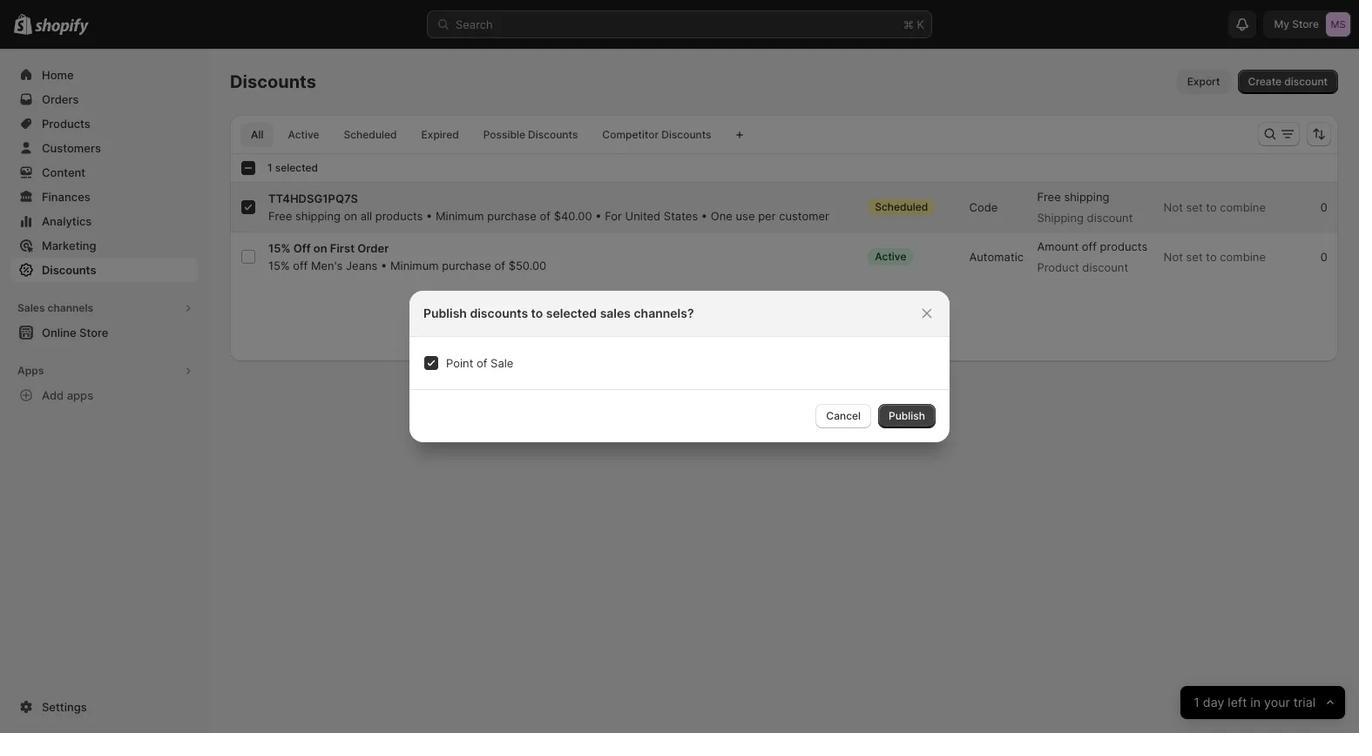 Task type: describe. For each thing, give the bounding box(es) containing it.
products inside amount off products product discount
[[1100, 240, 1148, 254]]

more
[[740, 380, 769, 395]]

apps
[[67, 389, 93, 403]]

not for free shipping shipping discount
[[1164, 200, 1183, 214]]

discounts inside publish discounts to selected sales channels? 'dialog'
[[470, 306, 528, 321]]

all
[[251, 128, 264, 141]]

product
[[1037, 261, 1079, 275]]

all button
[[241, 123, 274, 147]]

jeans
[[346, 259, 378, 273]]

2 15% from the top
[[268, 259, 290, 273]]

tt4hdsg1pq7s
[[268, 192, 358, 206]]

amount
[[1037, 240, 1079, 254]]

shipping inside free shipping shipping discount
[[1064, 190, 1110, 204]]

about
[[772, 380, 806, 395]]

1 horizontal spatial discounts
[[809, 380, 865, 395]]

discounts up all
[[230, 71, 316, 92]]

add
[[42, 389, 64, 403]]

active link
[[277, 123, 330, 147]]

free shipping shipping discount
[[1037, 190, 1133, 225]]

for
[[605, 209, 622, 223]]

home link
[[10, 63, 199, 87]]

k
[[917, 17, 925, 31]]

united
[[625, 209, 661, 223]]

amount off products product discount
[[1037, 240, 1148, 275]]

purchase inside 15% off on first order 15% off men's jeans • minimum purchase of $50.00
[[442, 259, 491, 273]]

active
[[288, 128, 319, 141]]

point
[[446, 356, 474, 370]]

possible discounts
[[483, 128, 578, 141]]

to for amount off products product discount
[[1206, 250, 1217, 264]]

• left for
[[595, 209, 602, 223]]

⌘ k
[[904, 17, 925, 31]]

discount inside free shipping shipping discount
[[1087, 211, 1133, 225]]

set for free shipping shipping discount
[[1187, 200, 1203, 214]]

not set to combine for amount off products product discount
[[1164, 250, 1266, 264]]

on inside "tt4hdsg1pq7s free shipping on all products • minimum purchase of $40.00 • for united states • one use per customer"
[[344, 209, 357, 223]]

⌘
[[904, 17, 914, 31]]

type
[[1037, 161, 1062, 174]]

scheduled link
[[333, 123, 407, 147]]

automatic
[[970, 250, 1024, 264]]

method
[[970, 161, 1008, 174]]

publish discounts to selected sales channels? dialog
[[0, 291, 1360, 443]]

free inside "tt4hdsg1pq7s free shipping on all products • minimum purchase of $40.00 • for united states • one use per customer"
[[268, 209, 292, 223]]

status
[[867, 161, 899, 174]]

to inside 'dialog'
[[531, 306, 543, 321]]

combinations
[[1164, 161, 1233, 174]]

discount inside 'create discount' button
[[1285, 75, 1328, 88]]

• left "one"
[[701, 209, 708, 223]]

$50.00
[[509, 259, 547, 273]]

shipping
[[1037, 211, 1084, 225]]

free inside free shipping shipping discount
[[1037, 190, 1061, 204]]

discounts up the "channels"
[[42, 263, 96, 277]]

customer
[[779, 209, 830, 223]]

create discount button
[[1238, 70, 1339, 94]]

sales channels
[[17, 302, 93, 315]]

sales channels button
[[10, 296, 199, 321]]

first
[[330, 241, 355, 255]]

publish discounts to selected sales channels?
[[424, 306, 694, 321]]

learn
[[704, 380, 736, 395]]

of inside publish discounts to selected sales channels? 'dialog'
[[477, 356, 488, 370]]

publish for publish
[[889, 410, 926, 423]]

channels
[[47, 302, 93, 315]]

• up 15% off on first order 15% off men's jeans • minimum purchase of $50.00 on the top left of page
[[426, 209, 433, 223]]

of inside "tt4hdsg1pq7s free shipping on all products • minimum purchase of $40.00 • for united states • one use per customer"
[[540, 209, 551, 223]]

• inside 15% off on first order 15% off men's jeans • minimum purchase of $50.00
[[381, 259, 387, 273]]

combine for free shipping shipping discount
[[1220, 200, 1266, 214]]

set for amount off products product discount
[[1187, 250, 1203, 264]]

1 15% from the top
[[268, 241, 291, 255]]

publish button
[[879, 404, 936, 429]]

export button
[[1177, 70, 1231, 94]]

to for free shipping shipping discount
[[1206, 200, 1217, 214]]

not for amount off products product discount
[[1164, 250, 1183, 264]]

expired link
[[411, 123, 470, 147]]

not set to combine for free shipping shipping discount
[[1164, 200, 1266, 214]]

add apps button
[[10, 383, 199, 408]]

competitor
[[602, 128, 659, 141]]

states
[[664, 209, 698, 223]]

of inside 15% off on first order 15% off men's jeans • minimum purchase of $50.00
[[495, 259, 505, 273]]

create discount
[[1248, 75, 1328, 88]]

purchase inside "tt4hdsg1pq7s free shipping on all products • minimum purchase of $40.00 • for united states • one use per customer"
[[487, 209, 537, 223]]

15% off on first order 15% off men's jeans • minimum purchase of $50.00
[[268, 241, 547, 273]]



Task type: locate. For each thing, give the bounding box(es) containing it.
•
[[426, 209, 433, 223], [595, 209, 602, 223], [701, 209, 708, 223], [381, 259, 387, 273]]

0 vertical spatial set
[[1187, 200, 1203, 214]]

per
[[758, 209, 776, 223]]

learn more about discounts
[[704, 380, 865, 395]]

men's
[[311, 259, 343, 273]]

1 set from the top
[[1187, 200, 1203, 214]]

publish up point
[[424, 306, 467, 321]]

1 vertical spatial not set to combine
[[1164, 250, 1266, 264]]

1 horizontal spatial free
[[1037, 190, 1061, 204]]

publish
[[424, 306, 467, 321], [889, 410, 926, 423]]

cancel button
[[816, 404, 872, 429]]

0 vertical spatial purchase
[[487, 209, 537, 223]]

0 horizontal spatial publish
[[424, 306, 467, 321]]

not right amount off products product discount
[[1164, 250, 1183, 264]]

minimum
[[436, 209, 484, 223], [390, 259, 439, 273]]

1 vertical spatial discount
[[1087, 211, 1133, 225]]

purchase up $50.00
[[487, 209, 537, 223]]

of left $50.00
[[495, 259, 505, 273]]

discount right 'product'
[[1083, 261, 1129, 275]]

0 for amount off products product discount
[[1321, 250, 1328, 264]]

discounts link
[[10, 258, 199, 282]]

discounts right possible
[[528, 128, 578, 141]]

0 vertical spatial not
[[1164, 200, 1183, 214]]

shipping down 'tt4hdsg1pq7s'
[[295, 209, 341, 223]]

0 horizontal spatial products
[[375, 209, 423, 223]]

2 vertical spatial of
[[477, 356, 488, 370]]

off down off
[[293, 259, 308, 273]]

1 horizontal spatial products
[[1100, 240, 1148, 254]]

1 not set to combine from the top
[[1164, 200, 1266, 214]]

publish inside button
[[889, 410, 926, 423]]

1 0 from the top
[[1321, 200, 1328, 214]]

0 vertical spatial combine
[[1220, 200, 1266, 214]]

combine for amount off products product discount
[[1220, 250, 1266, 264]]

combine
[[1220, 200, 1266, 214], [1220, 250, 1266, 264]]

1 vertical spatial free
[[268, 209, 292, 223]]

1 vertical spatial to
[[1206, 250, 1217, 264]]

publish right cancel
[[889, 410, 926, 423]]

discounts right competitor
[[662, 128, 712, 141]]

one
[[711, 209, 733, 223]]

apps button
[[10, 359, 199, 383]]

0 vertical spatial not set to combine
[[1164, 200, 1266, 214]]

• down order
[[381, 259, 387, 273]]

0 for free shipping shipping discount
[[1321, 200, 1328, 214]]

0 horizontal spatial on
[[314, 241, 327, 255]]

1 vertical spatial 0
[[1321, 250, 1328, 264]]

1 vertical spatial off
[[293, 259, 308, 273]]

1 vertical spatial purchase
[[442, 259, 491, 273]]

tab list
[[237, 122, 726, 147]]

discount
[[1285, 75, 1328, 88], [1087, 211, 1133, 225], [1083, 261, 1129, 275]]

0 horizontal spatial shipping
[[295, 209, 341, 223]]

0 vertical spatial of
[[540, 209, 551, 223]]

all
[[361, 209, 372, 223]]

point of sale
[[446, 356, 514, 370]]

0 vertical spatial 15%
[[268, 241, 291, 255]]

1 vertical spatial products
[[1100, 240, 1148, 254]]

scheduled
[[344, 128, 397, 141]]

15% left men's at the top left
[[268, 259, 290, 273]]

settings
[[42, 701, 87, 715]]

1 horizontal spatial shipping
[[1064, 190, 1110, 204]]

1 vertical spatial set
[[1187, 250, 1203, 264]]

tab list containing all
[[237, 122, 726, 147]]

on right off
[[314, 241, 327, 255]]

discounts up cancel
[[809, 380, 865, 395]]

not set to combine
[[1164, 200, 1266, 214], [1164, 250, 1266, 264]]

shipping
[[1064, 190, 1110, 204], [295, 209, 341, 223]]

minimum right jeans
[[390, 259, 439, 273]]

to
[[1206, 200, 1217, 214], [1206, 250, 1217, 264], [531, 306, 543, 321]]

0 horizontal spatial discounts
[[470, 306, 528, 321]]

1 vertical spatial shipping
[[295, 209, 341, 223]]

on inside 15% off on first order 15% off men's jeans • minimum purchase of $50.00
[[314, 241, 327, 255]]

1 horizontal spatial on
[[344, 209, 357, 223]]

publish for publish discounts to selected sales channels?
[[424, 306, 467, 321]]

purchase left $50.00
[[442, 259, 491, 273]]

sale
[[491, 356, 514, 370]]

0 vertical spatial on
[[344, 209, 357, 223]]

channels?
[[634, 306, 694, 321]]

add apps
[[42, 389, 93, 403]]

0 vertical spatial to
[[1206, 200, 1217, 214]]

0 vertical spatial discounts
[[470, 306, 528, 321]]

tt4hdsg1pq7s free shipping on all products • minimum purchase of $40.00 • for united states • one use per customer
[[268, 192, 830, 223]]

15%
[[268, 241, 291, 255], [268, 259, 290, 273]]

2 set from the top
[[1187, 250, 1203, 264]]

1 combine from the top
[[1220, 200, 1266, 214]]

shopify image
[[35, 18, 89, 35]]

products
[[375, 209, 423, 223], [1100, 240, 1148, 254]]

home
[[42, 68, 74, 82]]

1 not from the top
[[1164, 200, 1183, 214]]

0 vertical spatial free
[[1037, 190, 1061, 204]]

0 vertical spatial 0
[[1321, 200, 1328, 214]]

set
[[1187, 200, 1203, 214], [1187, 250, 1203, 264]]

2 0 from the top
[[1321, 250, 1328, 264]]

1 vertical spatial minimum
[[390, 259, 439, 273]]

discount up amount off products product discount
[[1087, 211, 1133, 225]]

15% left off
[[268, 241, 291, 255]]

expired
[[421, 128, 459, 141]]

minimum inside "tt4hdsg1pq7s free shipping on all products • minimum purchase of $40.00 • for united states • one use per customer"
[[436, 209, 484, 223]]

code
[[970, 200, 998, 214]]

order
[[358, 241, 389, 255]]

use
[[736, 209, 755, 223]]

1 vertical spatial 15%
[[268, 259, 290, 273]]

0 horizontal spatial free
[[268, 209, 292, 223]]

purchase
[[487, 209, 537, 223], [442, 259, 491, 273]]

0
[[1321, 200, 1328, 214], [1321, 250, 1328, 264]]

2 horizontal spatial of
[[540, 209, 551, 223]]

possible discounts link
[[473, 123, 589, 147]]

apps
[[17, 364, 44, 377]]

off
[[293, 241, 311, 255]]

sales
[[17, 302, 45, 315]]

0 vertical spatial products
[[375, 209, 423, 223]]

1 vertical spatial combine
[[1220, 250, 1266, 264]]

on
[[344, 209, 357, 223], [314, 241, 327, 255]]

1 vertical spatial on
[[314, 241, 327, 255]]

off inside amount off products product discount
[[1082, 240, 1097, 254]]

competitor discounts link
[[592, 123, 722, 147]]

0 vertical spatial discount
[[1285, 75, 1328, 88]]

free down 'tt4hdsg1pq7s'
[[268, 209, 292, 223]]

free
[[1037, 190, 1061, 204], [268, 209, 292, 223]]

of left 'sale'
[[477, 356, 488, 370]]

1 horizontal spatial publish
[[889, 410, 926, 423]]

cancel
[[827, 410, 861, 423]]

shipping up shipping
[[1064, 190, 1110, 204]]

not
[[1164, 200, 1183, 214], [1164, 250, 1183, 264]]

products right all
[[375, 209, 423, 223]]

2 not from the top
[[1164, 250, 1183, 264]]

1 vertical spatial of
[[495, 259, 505, 273]]

export
[[1188, 75, 1221, 88]]

free up shipping
[[1037, 190, 1061, 204]]

off
[[1082, 240, 1097, 254], [293, 259, 308, 273]]

0 horizontal spatial of
[[477, 356, 488, 370]]

discounts link
[[809, 380, 865, 395]]

discounts
[[230, 71, 316, 92], [528, 128, 578, 141], [662, 128, 712, 141], [42, 263, 96, 277]]

off right the amount
[[1082, 240, 1097, 254]]

0 vertical spatial publish
[[424, 306, 467, 321]]

of left the $40.00
[[540, 209, 551, 223]]

not down combinations
[[1164, 200, 1183, 214]]

discounts
[[470, 306, 528, 321], [809, 380, 865, 395]]

search
[[456, 17, 493, 31]]

minimum inside 15% off on first order 15% off men's jeans • minimum purchase of $50.00
[[390, 259, 439, 273]]

possible
[[483, 128, 525, 141]]

settings link
[[10, 695, 199, 720]]

1 vertical spatial not
[[1164, 250, 1183, 264]]

2 not set to combine from the top
[[1164, 250, 1266, 264]]

discount inside amount off products product discount
[[1083, 261, 1129, 275]]

1 horizontal spatial off
[[1082, 240, 1097, 254]]

products inside "tt4hdsg1pq7s free shipping on all products • minimum purchase of $40.00 • for united states • one use per customer"
[[375, 209, 423, 223]]

0 horizontal spatial off
[[293, 259, 308, 273]]

0 vertical spatial shipping
[[1064, 190, 1110, 204]]

2 combine from the top
[[1220, 250, 1266, 264]]

selected
[[546, 306, 597, 321]]

1 vertical spatial publish
[[889, 410, 926, 423]]

create
[[1248, 75, 1282, 88]]

minimum up 15% off on first order 15% off men's jeans • minimum purchase of $50.00 on the top left of page
[[436, 209, 484, 223]]

2 vertical spatial discount
[[1083, 261, 1129, 275]]

1 horizontal spatial of
[[495, 259, 505, 273]]

products down free shipping shipping discount
[[1100, 240, 1148, 254]]

shipping inside "tt4hdsg1pq7s free shipping on all products • minimum purchase of $40.00 • for united states • one use per customer"
[[295, 209, 341, 223]]

off inside 15% off on first order 15% off men's jeans • minimum purchase of $50.00
[[293, 259, 308, 273]]

sales
[[600, 306, 631, 321]]

of
[[540, 209, 551, 223], [495, 259, 505, 273], [477, 356, 488, 370]]

0 vertical spatial off
[[1082, 240, 1097, 254]]

discount right create
[[1285, 75, 1328, 88]]

on left all
[[344, 209, 357, 223]]

1 vertical spatial discounts
[[809, 380, 865, 395]]

$40.00
[[554, 209, 592, 223]]

2 vertical spatial to
[[531, 306, 543, 321]]

competitor discounts
[[602, 128, 712, 141]]

discounts up 'sale'
[[470, 306, 528, 321]]

0 vertical spatial minimum
[[436, 209, 484, 223]]



Task type: vqa. For each thing, say whether or not it's contained in the screenshot.
Search products text field
no



